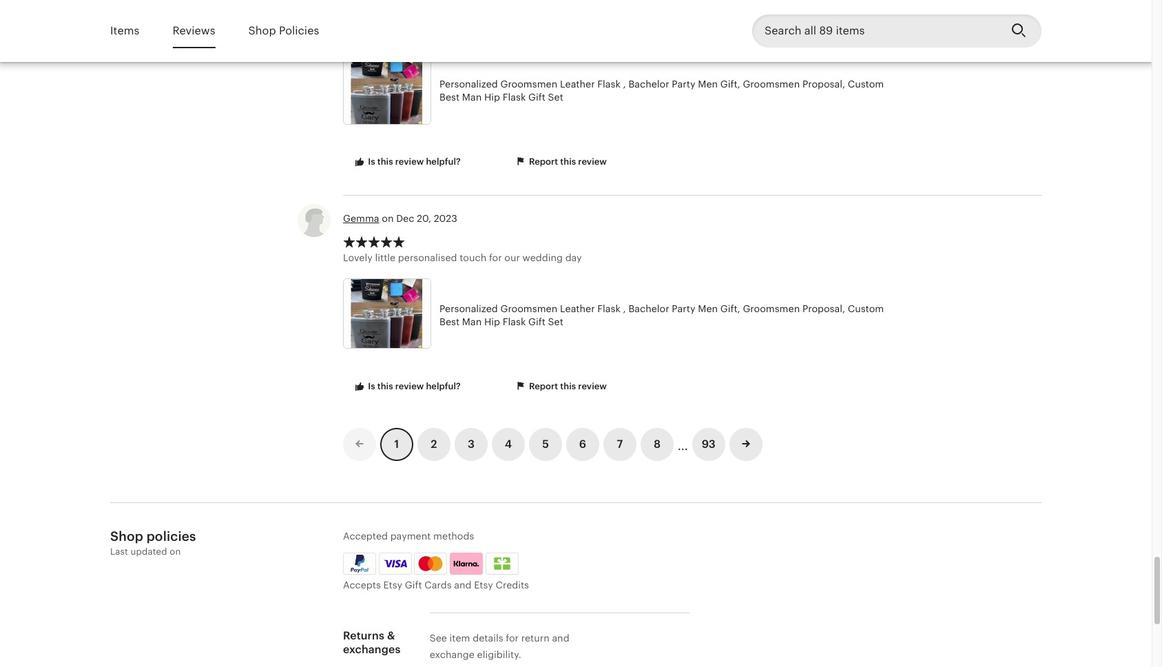 Task type: locate. For each thing, give the bounding box(es) containing it.
1 vertical spatial ,
[[624, 303, 626, 314]]

report this review button
[[504, 150, 618, 175], [504, 374, 618, 400]]

0 vertical spatial report
[[529, 157, 559, 167]]

is this review helpful? button
[[343, 150, 471, 175], [343, 374, 471, 400]]

2 proposal, from the top
[[803, 303, 846, 314]]

1 vertical spatial is
[[368, 381, 375, 392]]

0 vertical spatial personalized groomsmen leather flask , bachelor party men gift, groomsmen proposal, custom best man hip flask gift set link
[[343, 54, 888, 128]]

bachelor
[[629, 78, 670, 89], [629, 303, 670, 314]]

1 vertical spatial gift,
[[721, 303, 741, 314]]

accepted payment methods
[[343, 531, 474, 542]]

report this review button for 1st is this review helpful? button from the top of the page
[[504, 150, 618, 175]]

0 vertical spatial hip
[[485, 92, 500, 103]]

flask
[[598, 78, 621, 89], [503, 92, 526, 103], [598, 303, 621, 314], [503, 317, 526, 328]]

1 , from the top
[[624, 78, 626, 89]]

1 proposal, from the top
[[803, 78, 846, 89]]

accepted
[[343, 531, 388, 542]]

0 vertical spatial proposal,
[[803, 78, 846, 89]]

credits
[[496, 579, 529, 591]]

review for report this review button corresponding to 1st is this review helpful? button from the top of the page
[[579, 157, 607, 167]]

2 hip from the top
[[485, 317, 500, 328]]

for left 'our'
[[489, 253, 502, 264]]

2 is from the top
[[368, 381, 375, 392]]

wedding
[[523, 253, 563, 264]]

1 custom from the top
[[848, 78, 885, 89]]

personalized groomsmen leather flask , bachelor party men gift, groomsmen proposal, custom best man hip flask gift set link
[[343, 54, 888, 128], [343, 279, 888, 353]]

on left dec
[[382, 213, 394, 224]]

0 vertical spatial on
[[382, 213, 394, 224]]

is this review helpful? up dec
[[366, 157, 461, 167]]

0 horizontal spatial and
[[455, 579, 472, 591]]

2 custom from the top
[[848, 303, 885, 314]]

0 vertical spatial personalized
[[440, 78, 498, 89]]

1 helpful? from the top
[[426, 157, 461, 167]]

2 leather from the top
[[560, 303, 595, 314]]

men
[[698, 78, 718, 89], [698, 303, 718, 314]]

leather
[[560, 78, 595, 89], [560, 303, 595, 314]]

0 vertical spatial men
[[698, 78, 718, 89]]

0 horizontal spatial on
[[170, 547, 181, 557]]

…
[[678, 433, 688, 454]]

reviews link
[[173, 15, 215, 47]]

is this review helpful? for second is this review helpful? button from the top
[[366, 381, 461, 392]]

2 bachelor from the top
[[629, 303, 670, 314]]

1 bachelor from the top
[[629, 78, 670, 89]]

1 is from the top
[[368, 157, 375, 167]]

0 vertical spatial report this review button
[[504, 150, 618, 175]]

shop up last
[[110, 529, 143, 544]]

see
[[430, 633, 447, 644]]

0 vertical spatial gift,
[[721, 78, 741, 89]]

shop for policies
[[110, 529, 143, 544]]

2 is this review helpful? button from the top
[[343, 374, 471, 400]]

bachelor for 2nd personalized groomsmen leather flask , bachelor party men gift, groomsmen proposal, custom best man hip flask gift set link from the bottom of the page
[[629, 78, 670, 89]]

1 vertical spatial shop
[[110, 529, 143, 544]]

1 set from the top
[[548, 92, 564, 103]]

personalized groomsmen leather flask , bachelor party men gift, groomsmen proposal, custom best man hip flask gift set
[[440, 78, 885, 103], [440, 303, 885, 328]]

personalized groomsmen leather flask , bachelor party men gift, groomsmen proposal, custom best man hip flask gift set for 2nd personalized groomsmen leather flask , bachelor party men gift, groomsmen proposal, custom best man hip flask gift set link from the top of the page
[[440, 303, 885, 328]]

1 vertical spatial party
[[672, 303, 696, 314]]

and
[[455, 579, 472, 591], [552, 633, 570, 644]]

0 vertical spatial is
[[368, 157, 375, 167]]

for up eligibility.
[[506, 633, 519, 644]]

proposal,
[[803, 78, 846, 89], [803, 303, 846, 314]]

helpful? for second is this review helpful? button from the top
[[426, 381, 461, 392]]

1 horizontal spatial and
[[552, 633, 570, 644]]

gift for 2nd personalized groomsmen leather flask , bachelor party men gift, groomsmen proposal, custom best man hip flask gift set link from the top of the page
[[529, 317, 546, 328]]

2 helpful? from the top
[[426, 381, 461, 392]]

0 vertical spatial leather
[[560, 78, 595, 89]]

1 vertical spatial man
[[462, 317, 482, 328]]

shop inside shop policies last updated on
[[110, 529, 143, 544]]

1 vertical spatial personalized groomsmen leather flask , bachelor party men gift, groomsmen proposal, custom best man hip flask gift set link
[[343, 279, 888, 353]]

for
[[489, 253, 502, 264], [506, 633, 519, 644]]

1 vertical spatial leather
[[560, 303, 595, 314]]

set
[[548, 92, 564, 103], [548, 317, 564, 328]]

helpful? up 2
[[426, 381, 461, 392]]

0 horizontal spatial shop
[[110, 529, 143, 544]]

2 personalized from the top
[[440, 303, 498, 314]]

2 personalized groomsmen leather flask , bachelor party men gift, groomsmen proposal, custom best man hip flask gift set link from the top
[[343, 279, 888, 353]]

1 vertical spatial hip
[[485, 317, 500, 328]]

0 vertical spatial personalized groomsmen leather flask , bachelor party men gift, groomsmen proposal, custom best man hip flask gift set
[[440, 78, 885, 103]]

1 vertical spatial is this review helpful? button
[[343, 374, 471, 400]]

on
[[382, 213, 394, 224], [170, 547, 181, 557]]

touch
[[460, 253, 487, 264]]

1 personalized groomsmen leather flask , bachelor party men gift, groomsmen proposal, custom best man hip flask gift set from the top
[[440, 78, 885, 103]]

1 horizontal spatial etsy
[[474, 579, 493, 591]]

Search all 89 items text field
[[753, 14, 1001, 48]]

custom for 2nd personalized groomsmen leather flask , bachelor party men gift, groomsmen proposal, custom best man hip flask gift set link from the top of the page
[[848, 303, 885, 314]]

1 vertical spatial bachelor
[[629, 303, 670, 314]]

best
[[440, 92, 460, 103], [440, 317, 460, 328]]

1 vertical spatial gift
[[529, 317, 546, 328]]

hip for 2nd personalized groomsmen leather flask , bachelor party men gift, groomsmen proposal, custom best man hip flask gift set link from the bottom of the page
[[485, 92, 500, 103]]

custom
[[848, 78, 885, 89], [848, 303, 885, 314]]

1 vertical spatial best
[[440, 317, 460, 328]]

0 vertical spatial set
[[548, 92, 564, 103]]

updated
[[131, 547, 167, 557]]

1 horizontal spatial shop
[[249, 24, 276, 37]]

visa image
[[384, 557, 407, 570]]

is this review helpful? button up 1
[[343, 374, 471, 400]]

shop for policies
[[249, 24, 276, 37]]

etsy down klarna icon
[[474, 579, 493, 591]]

party for 2nd personalized groomsmen leather flask , bachelor party men gift, groomsmen proposal, custom best man hip flask gift set link from the top of the page
[[672, 303, 696, 314]]

0 vertical spatial and
[[455, 579, 472, 591]]

is this review helpful?
[[366, 157, 461, 167], [366, 381, 461, 392]]

on down policies at the bottom left of page
[[170, 547, 181, 557]]

leather for 2nd personalized groomsmen leather flask , bachelor party men gift, groomsmen proposal, custom best man hip flask gift set link from the bottom of the page
[[560, 78, 595, 89]]

0 vertical spatial shop
[[249, 24, 276, 37]]

shop left policies in the left of the page
[[249, 24, 276, 37]]

1 leather from the top
[[560, 78, 595, 89]]

reviews
[[173, 24, 215, 37]]

man
[[462, 92, 482, 103], [462, 317, 482, 328]]

helpful?
[[426, 157, 461, 167], [426, 381, 461, 392]]

0 vertical spatial man
[[462, 92, 482, 103]]

0 vertical spatial custom
[[848, 78, 885, 89]]

groomsmen
[[501, 78, 558, 89], [743, 78, 800, 89], [501, 303, 558, 314], [743, 303, 800, 314]]

4
[[505, 437, 512, 451]]

1 personalized from the top
[[440, 78, 498, 89]]

1 is this review helpful? button from the top
[[343, 150, 471, 175]]

1 vertical spatial report this review button
[[504, 374, 618, 400]]

etsy
[[384, 579, 403, 591], [474, 579, 493, 591]]

1 men from the top
[[698, 78, 718, 89]]

1 vertical spatial is this review helpful?
[[366, 381, 461, 392]]

1 vertical spatial personalized groomsmen leather flask , bachelor party men gift, groomsmen proposal, custom best man hip flask gift set
[[440, 303, 885, 328]]

0 vertical spatial is this review helpful? button
[[343, 150, 471, 175]]

0 vertical spatial is this review helpful?
[[366, 157, 461, 167]]

little
[[375, 253, 396, 264]]

shop
[[249, 24, 276, 37], [110, 529, 143, 544]]

1 vertical spatial report this review
[[527, 381, 607, 392]]

is
[[368, 157, 375, 167], [368, 381, 375, 392]]

1 horizontal spatial for
[[506, 633, 519, 644]]

report this review button for second is this review helpful? button from the top
[[504, 374, 618, 400]]

0 vertical spatial for
[[489, 253, 502, 264]]

1 vertical spatial custom
[[848, 303, 885, 314]]

proposal, for 2nd personalized groomsmen leather flask , bachelor party men gift, groomsmen proposal, custom best man hip flask gift set link from the top of the page
[[803, 303, 846, 314]]

for inside see item details for return and exchange eligibility.
[[506, 633, 519, 644]]

2 party from the top
[[672, 303, 696, 314]]

policies
[[147, 529, 196, 544]]

review
[[396, 157, 424, 167], [579, 157, 607, 167], [396, 381, 424, 392], [579, 381, 607, 392]]

this
[[378, 157, 393, 167], [561, 157, 576, 167], [378, 381, 393, 392], [561, 381, 576, 392]]

gift,
[[721, 78, 741, 89], [721, 303, 741, 314]]

6
[[580, 437, 587, 451]]

0 vertical spatial helpful?
[[426, 157, 461, 167]]

1 etsy from the left
[[384, 579, 403, 591]]

etsy down visa image on the bottom of the page
[[384, 579, 403, 591]]

1 hip from the top
[[485, 92, 500, 103]]

lovely
[[343, 253, 373, 264]]

1 vertical spatial men
[[698, 303, 718, 314]]

is this review helpful? button up dec
[[343, 150, 471, 175]]

0 vertical spatial ,
[[624, 78, 626, 89]]

methods
[[434, 531, 474, 542]]

2 report this review button from the top
[[504, 374, 618, 400]]

1 vertical spatial report
[[529, 381, 559, 392]]

hip
[[485, 92, 500, 103], [485, 317, 500, 328]]

and right return
[[552, 633, 570, 644]]

1 report from the top
[[529, 157, 559, 167]]

1 vertical spatial proposal,
[[803, 303, 846, 314]]

returns
[[343, 630, 385, 643]]

0 vertical spatial bachelor
[[629, 78, 670, 89]]

1 vertical spatial personalized
[[440, 303, 498, 314]]

0 vertical spatial report this review
[[527, 157, 607, 167]]

1 horizontal spatial on
[[382, 213, 394, 224]]

1 is this review helpful? from the top
[[366, 157, 461, 167]]

payment
[[391, 531, 431, 542]]

helpful? up '2023'
[[426, 157, 461, 167]]

is this review helpful? up 1
[[366, 381, 461, 392]]

personalized
[[440, 78, 498, 89], [440, 303, 498, 314]]

1
[[395, 437, 399, 451]]

1 report this review button from the top
[[504, 150, 618, 175]]

2 report from the top
[[529, 381, 559, 392]]

1 report this review from the top
[[527, 157, 607, 167]]

report
[[529, 157, 559, 167], [529, 381, 559, 392]]

1 vertical spatial helpful?
[[426, 381, 461, 392]]

0 vertical spatial party
[[672, 78, 696, 89]]

2 is this review helpful? from the top
[[366, 381, 461, 392]]

party
[[672, 78, 696, 89], [672, 303, 696, 314]]

gift
[[529, 92, 546, 103], [529, 317, 546, 328], [405, 579, 422, 591]]

0 vertical spatial best
[[440, 92, 460, 103]]

exchange
[[430, 650, 475, 661]]

7 link
[[604, 428, 637, 461]]

2 personalized groomsmen leather flask , bachelor party men gift, groomsmen proposal, custom best man hip flask gift set from the top
[[440, 303, 885, 328]]

2 report this review from the top
[[527, 381, 607, 392]]

1 vertical spatial and
[[552, 633, 570, 644]]

1 vertical spatial set
[[548, 317, 564, 328]]

and down klarna icon
[[455, 579, 472, 591]]

accepts etsy gift cards and etsy credits
[[343, 579, 529, 591]]

1 vertical spatial on
[[170, 547, 181, 557]]

1 party from the top
[[672, 78, 696, 89]]

eligibility.
[[477, 650, 522, 661]]

1 vertical spatial for
[[506, 633, 519, 644]]

hip for 2nd personalized groomsmen leather flask , bachelor party men gift, groomsmen proposal, custom best man hip flask gift set link from the top of the page
[[485, 317, 500, 328]]

personalized groomsmen leather flask , bachelor party men gift, groomsmen proposal, custom best man hip flask gift set for 2nd personalized groomsmen leather flask , bachelor party men gift, groomsmen proposal, custom best man hip flask gift set link from the bottom of the page
[[440, 78, 885, 103]]

2 men from the top
[[698, 303, 718, 314]]

report this review
[[527, 157, 607, 167], [527, 381, 607, 392]]

0 horizontal spatial etsy
[[384, 579, 403, 591]]

0 vertical spatial gift
[[529, 92, 546, 103]]

2 , from the top
[[624, 303, 626, 314]]

,
[[624, 78, 626, 89], [624, 303, 626, 314]]



Task type: vqa. For each thing, say whether or not it's contained in the screenshot.
Men
yes



Task type: describe. For each thing, give the bounding box(es) containing it.
1 man from the top
[[462, 92, 482, 103]]

review for 1st is this review helpful? button from the top of the page
[[396, 157, 424, 167]]

gift for 2nd personalized groomsmen leather flask , bachelor party men gift, groomsmen proposal, custom best man hip flask gift set link from the bottom of the page
[[529, 92, 546, 103]]

giftcard image
[[491, 557, 514, 570]]

review for report this review button related to second is this review helpful? button from the top
[[579, 381, 607, 392]]

1 link
[[381, 428, 414, 461]]

exchanges
[[343, 643, 401, 656]]

2 set from the top
[[548, 317, 564, 328]]

93 link
[[693, 428, 726, 461]]

klarna image
[[450, 553, 483, 575]]

report for second is this review helpful? button from the top
[[529, 381, 559, 392]]

7
[[617, 437, 623, 451]]

6 link
[[567, 428, 600, 461]]

personalised
[[398, 253, 457, 264]]

dec
[[396, 213, 415, 224]]

item
[[450, 633, 471, 644]]

men for 2nd personalized groomsmen leather flask , bachelor party men gift, groomsmen proposal, custom best man hip flask gift set link from the top of the page
[[698, 303, 718, 314]]

policies
[[279, 24, 319, 37]]

last
[[110, 547, 128, 557]]

gemma on dec 20, 2023
[[343, 213, 458, 224]]

proposal, for 2nd personalized groomsmen leather flask , bachelor party men gift, groomsmen proposal, custom best man hip flask gift set link from the bottom of the page
[[803, 78, 846, 89]]

custom for 2nd personalized groomsmen leather flask , bachelor party men gift, groomsmen proposal, custom best man hip flask gift set link from the bottom of the page
[[848, 78, 885, 89]]

return
[[522, 633, 550, 644]]

5
[[543, 437, 549, 451]]

0 horizontal spatial for
[[489, 253, 502, 264]]

3
[[468, 437, 475, 451]]

2 best from the top
[[440, 317, 460, 328]]

on inside shop policies last updated on
[[170, 547, 181, 557]]

men for 2nd personalized groomsmen leather flask , bachelor party men gift, groomsmen proposal, custom best man hip flask gift set link from the bottom of the page
[[698, 78, 718, 89]]

2
[[431, 437, 438, 451]]

4 link
[[492, 428, 525, 461]]

shop policies link
[[249, 15, 319, 47]]

2 link
[[418, 428, 451, 461]]

accepts
[[343, 579, 381, 591]]

helpful? for 1st is this review helpful? button from the top of the page
[[426, 157, 461, 167]]

personalized for 2nd personalized groomsmen leather flask , bachelor party men gift, groomsmen proposal, custom best man hip flask gift set link from the bottom of the page
[[440, 78, 498, 89]]

2023
[[434, 213, 458, 224]]

party for 2nd personalized groomsmen leather flask , bachelor party men gift, groomsmen proposal, custom best man hip flask gift set link from the bottom of the page
[[672, 78, 696, 89]]

20,
[[417, 213, 432, 224]]

lovely little personalised touch for our wedding day
[[343, 253, 582, 264]]

is this review helpful? for 1st is this review helpful? button from the top of the page
[[366, 157, 461, 167]]

returns & exchanges
[[343, 630, 401, 656]]

2 man from the top
[[462, 317, 482, 328]]

items link
[[110, 15, 140, 47]]

gemma link
[[343, 213, 380, 224]]

bachelor for 2nd personalized groomsmen leather flask , bachelor party men gift, groomsmen proposal, custom best man hip flask gift set link from the top of the page
[[629, 303, 670, 314]]

report this review for report this review button corresponding to 1st is this review helpful? button from the top of the page
[[527, 157, 607, 167]]

paypal image
[[345, 555, 374, 573]]

5 link
[[529, 428, 563, 461]]

1 personalized groomsmen leather flask , bachelor party men gift, groomsmen proposal, custom best man hip flask gift set link from the top
[[343, 54, 888, 128]]

gemma
[[343, 213, 380, 224]]

cards
[[425, 579, 452, 591]]

leather for 2nd personalized groomsmen leather flask , bachelor party men gift, groomsmen proposal, custom best man hip flask gift set link from the top of the page
[[560, 303, 595, 314]]

3 link
[[455, 428, 488, 461]]

details
[[473, 633, 504, 644]]

8
[[654, 437, 661, 451]]

93
[[702, 437, 716, 451]]

8 link
[[641, 428, 674, 461]]

personalized for 2nd personalized groomsmen leather flask , bachelor party men gift, groomsmen proposal, custom best man hip flask gift set link from the top of the page
[[440, 303, 498, 314]]

review for second is this review helpful? button from the top
[[396, 381, 424, 392]]

report for 1st is this review helpful? button from the top of the page
[[529, 157, 559, 167]]

items
[[110, 24, 140, 37]]

1 gift, from the top
[[721, 78, 741, 89]]

and inside see item details for return and exchange eligibility.
[[552, 633, 570, 644]]

shop policies last updated on
[[110, 529, 196, 557]]

mastercard image
[[417, 555, 446, 573]]

&
[[387, 630, 395, 643]]

see item details for return and exchange eligibility.
[[430, 633, 570, 661]]

2 vertical spatial gift
[[405, 579, 422, 591]]

our
[[505, 253, 520, 264]]

report this review for report this review button related to second is this review helpful? button from the top
[[527, 381, 607, 392]]

shop policies
[[249, 24, 319, 37]]

day
[[566, 253, 582, 264]]

2 gift, from the top
[[721, 303, 741, 314]]

1 best from the top
[[440, 92, 460, 103]]

2 etsy from the left
[[474, 579, 493, 591]]



